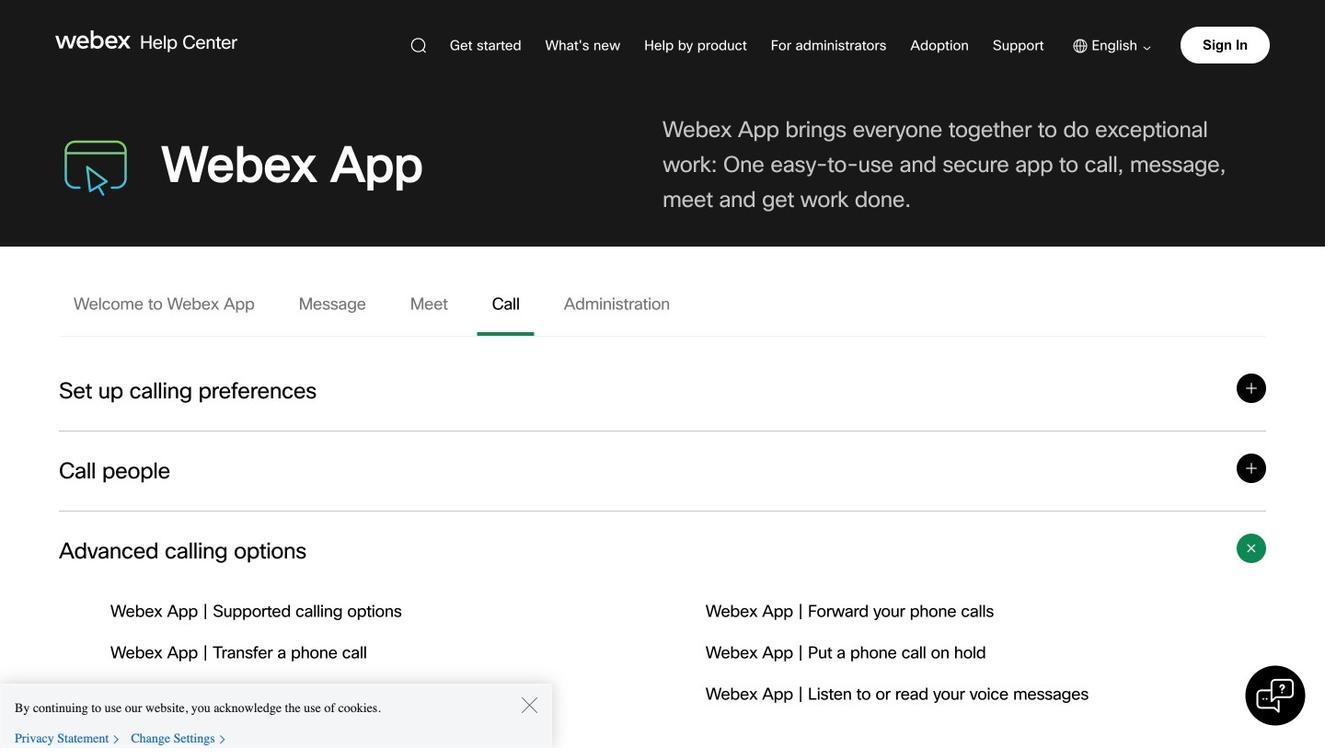 Task type: vqa. For each thing, say whether or not it's contained in the screenshot.
Webex for Service Providers, ,Webex App, ,Webex for Government element
no



Task type: locate. For each thing, give the bounding box(es) containing it.
chat help image
[[1257, 677, 1295, 715]]

search icon image
[[411, 38, 426, 53]]

landing icon image
[[59, 128, 133, 202]]



Task type: describe. For each thing, give the bounding box(es) containing it.
arrow image
[[1138, 47, 1152, 50]]

webex logo image
[[55, 30, 131, 49]]

privacy alert dialog
[[0, 684, 552, 748]]



